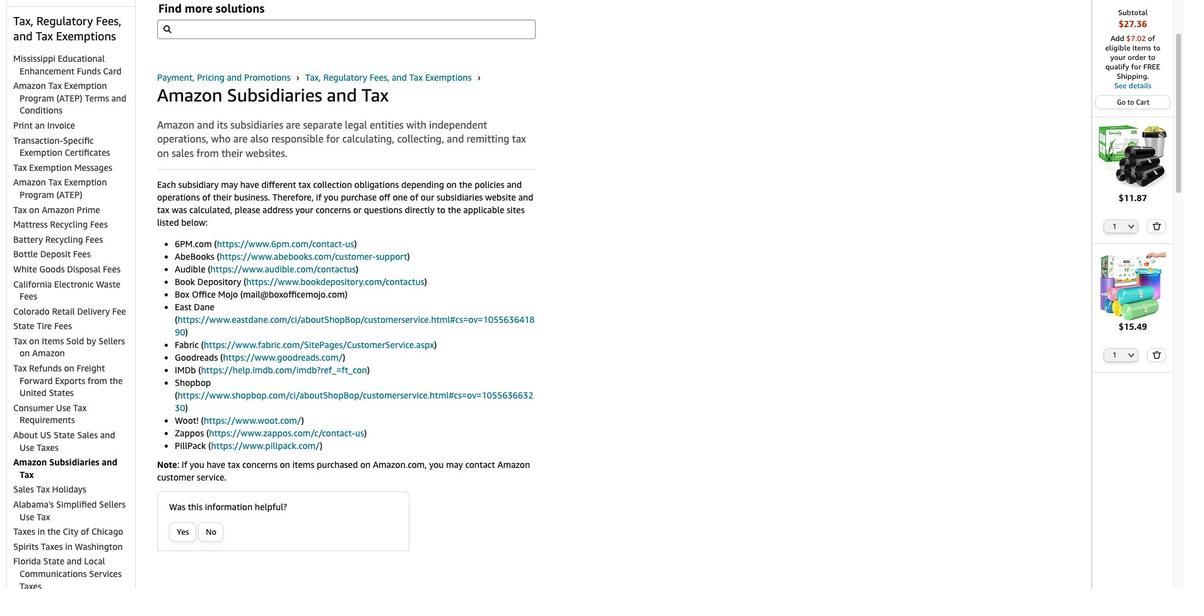 Task type: describe. For each thing, give the bounding box(es) containing it.
may inside each subsidiary may have different tax collection obligations depending on the policies             and operations of their business. therefore, if you purchase off one of our subsidiaries             website and tax was calculated, please address your concerns or questions directly             to the applicable sites listed below:
[[221, 179, 238, 190]]

your inside each subsidiary may have different tax collection obligations depending on the policies             and operations of their business. therefore, if you purchase off one of our subsidiaries             website and tax was calculated, please address your concerns or questions directly             to the applicable sites listed below:
[[295, 205, 313, 215]]

spirits taxes in washington link
[[13, 541, 123, 552]]

( right abebooks
[[217, 251, 220, 262]]

6pm.com ( https://www.6pm.com/contact-us ) abebooks ( https://www.abebooks.com/customer-support ) audible ( https://www.audible.com/contactus ) book depository ( https://www.bookdepository.com/contactus ) box office mojo (mail@boxofficemojo.com)
[[175, 239, 427, 300]]

with
[[406, 119, 427, 131]]

california electronic waste fees link
[[13, 279, 121, 302]]

find
[[158, 1, 182, 15]]

subsidiaries inside each subsidiary may have different tax collection obligations depending on the policies             and operations of their business. therefore, if you purchase off one of our subsidiaries             website and tax was calculated, please address your concerns or questions directly             to the applicable sites listed below:
[[437, 192, 483, 203]]

search image
[[163, 25, 172, 33]]

funds
[[77, 65, 101, 76]]

on right purchased
[[360, 460, 371, 470]]

operations,
[[157, 133, 209, 145]]

concerns inside each subsidiary may have different tax collection obligations depending on the policies             and operations of their business. therefore, if you purchase off one of our subsidiaries             website and tax was calculated, please address your concerns or questions directly             to the applicable sites listed below:
[[316, 205, 351, 215]]

questions
[[364, 205, 402, 215]]

card
[[103, 65, 122, 76]]

applicable
[[463, 205, 504, 215]]

prime
[[77, 204, 100, 215]]

https://www.pillpack.com/ link
[[211, 441, 320, 451]]

mississippi
[[13, 53, 55, 64]]

delete image for $15.49
[[1152, 351, 1161, 359]]

: if you have tax concerns on items purchased on amazon.com, you may contact amazon customer service.
[[157, 460, 530, 483]]

exemptions inside "tax, regulatory fees, and tax exemptions"
[[56, 29, 116, 43]]

and down independent
[[447, 133, 464, 145]]

white
[[13, 264, 37, 274]]

amazon down about
[[13, 457, 47, 468]]

$15.49
[[1119, 321, 1147, 332]]

their inside the amazon and its subsidiaries are separate legal entities with independent operations,          who are also responsible for calculating, collecting, and remitting tax on sales from          their websites.
[[221, 147, 243, 160]]

https://www.eastdane.com/ci/aboutshopbop/customerservice.html#cs=ov=1055636418 90 link
[[175, 314, 535, 338]]

mojo
[[218, 289, 238, 300]]

its
[[217, 119, 228, 131]]

$7.02
[[1127, 33, 1146, 43]]

educational
[[58, 53, 105, 64]]

concerns inside : if you have tax concerns on items purchased on amazon.com, you may contact amazon customer service.
[[242, 460, 278, 470]]

white goods disposal fees link
[[13, 264, 120, 274]]

1 vertical spatial in
[[65, 541, 73, 552]]

spirits
[[13, 541, 39, 552]]

of up 'calculated,'
[[202, 192, 211, 203]]

and up entities
[[392, 72, 407, 83]]

https://help.imdb.com/imdb?ref_=ft_con
[[201, 365, 367, 376]]

2 (atep) from the top
[[56, 189, 82, 200]]

tax down tax exemption messages link
[[48, 177, 62, 188]]

collection
[[313, 179, 352, 190]]

regulatory inside "tax, regulatory fees, and tax exemptions"
[[36, 14, 93, 28]]

taxes down "florida"
[[20, 581, 42, 589]]

their inside each subsidiary may have different tax collection obligations depending on the policies             and operations of their business. therefore, if you purchase off one of our subsidiaries             website and tax was calculated, please address your concerns or questions directly             to the applicable sites listed below:
[[213, 192, 232, 203]]

( right "depository" at the top of the page
[[244, 277, 246, 287]]

fabric ( https://www.fabric.com/sitepages/customerservice.aspx ) goodreads ( https://www.goodreads.com/ ) imdb ( https://help.imdb.com/imdb?ref_=ft_con )
[[175, 340, 437, 376]]

on down state tire fees link
[[29, 336, 39, 346]]

0 horizontal spatial in
[[37, 526, 45, 537]]

2 vertical spatial use
[[20, 512, 34, 522]]

amazon down items
[[32, 348, 65, 359]]

and down payment, pricing and promotions › tax, regulatory fees, and tax exemptions ›
[[327, 85, 357, 105]]

tax down enhancement
[[48, 80, 62, 91]]

more
[[185, 1, 213, 15]]

sites
[[507, 205, 525, 215]]

battery recycling fees link
[[13, 234, 103, 245]]

amazon and its subsidiaries are separate legal entities with independent operations,          who are also responsible for calculating, collecting, and remitting tax on sales from          their websites.
[[157, 119, 526, 160]]

freight
[[77, 363, 105, 374]]

local
[[84, 556, 105, 567]]

dane
[[194, 302, 215, 312]]

and right pricing
[[227, 72, 242, 83]]

pricing
[[197, 72, 225, 83]]

Yes submit
[[170, 523, 195, 542]]

florida state and local communications services taxes link
[[13, 556, 122, 589]]

on up mattress
[[29, 204, 39, 215]]

bottle deposit fees link
[[13, 249, 91, 260]]

tax inside : if you have tax concerns on items purchased on amazon.com, you may contact amazon customer service.
[[228, 460, 240, 470]]

alabama's simplified sellers use tax link
[[13, 499, 126, 522]]

terms
[[85, 93, 109, 103]]

on up refunds
[[20, 348, 30, 359]]

amazon inside : if you have tax concerns on items purchased on amazon.com, you may contact amazon customer service.
[[498, 460, 530, 470]]

and down the about us state sales and use taxes link at the left of page
[[102, 457, 117, 468]]

on up exports
[[64, 363, 74, 374]]

tax inside article
[[362, 85, 389, 105]]

colorado
[[13, 306, 50, 317]]

and right us
[[100, 430, 115, 441]]

sales
[[172, 147, 194, 160]]

amazon down enhancement
[[13, 80, 46, 91]]

for inside of eligible items to your order to qualify for free shipping.
[[1131, 62, 1141, 71]]

tax down alabama's on the bottom of page
[[37, 512, 50, 522]]

amazon.com,
[[373, 460, 427, 470]]

https://www.shopbop.com/ci/aboutshopbop/customerservice.html#cs=ov=1055636632 30 link
[[175, 390, 534, 413]]

exemption down transaction-
[[20, 147, 62, 158]]

solutions
[[216, 1, 265, 15]]

yes
[[177, 527, 189, 537]]

separate
[[303, 119, 342, 131]]

from inside mississippi educational enhancement funds card amazon tax exemption program (atep) terms and conditions print an invoice transaction-specific exemption certificates tax exemption messages amazon tax exemption program (atep) tax on amazon prime mattress recycling fees battery recycling fees bottle deposit fees white goods disposal fees california electronic waste fees colorado retail delivery fee state tire fees tax on items sold by sellers on amazon tax refunds on freight forward exports from the united states consumer use tax requirements about us state sales and use taxes amazon subsidiaries and tax sales tax holidays alabama's simplified sellers use tax taxes in the city of chicago spirits taxes in washington florida state and local communications services taxes
[[88, 375, 107, 386]]

waste
[[96, 279, 121, 289]]

forward
[[20, 375, 53, 386]]

1 for $11.87
[[1113, 222, 1117, 230]]

tax up with
[[409, 72, 423, 83]]

was
[[169, 502, 186, 513]]

one
[[393, 192, 408, 203]]

to inside each subsidiary may have different tax collection obligations depending on the policies             and operations of their business. therefore, if you purchase off one of our subsidiaries             website and tax was calculated, please address your concerns or questions directly             to the applicable sites listed below:
[[437, 205, 446, 215]]

( right zappos
[[206, 428, 209, 439]]

electronic
[[54, 279, 94, 289]]

state tire fees link
[[13, 321, 72, 331]]

1 program from the top
[[20, 93, 54, 103]]

messages
[[74, 162, 112, 173]]

services
[[89, 569, 122, 579]]

go to cart link
[[1096, 96, 1170, 109]]

:
[[177, 460, 179, 470]]

tax up 'listed'
[[157, 205, 169, 215]]

purchase
[[341, 192, 377, 203]]

and up website
[[507, 179, 522, 190]]

https://help.imdb.com/imdb?ref_=ft_con link
[[201, 365, 367, 376]]

0 vertical spatial use
[[56, 403, 71, 413]]

https://www.eastdane.com/ci/aboutshopbop/customerservice.html#cs=ov=1055636418 90
[[175, 314, 535, 338]]

1 (atep) from the top
[[56, 93, 82, 103]]

pillpack
[[175, 441, 206, 451]]

(mail@boxofficemojo.com)
[[240, 289, 348, 300]]

2 vertical spatial state
[[43, 556, 64, 567]]

the right exports
[[109, 375, 123, 386]]

amazon up mattress recycling fees link
[[42, 204, 74, 215]]

https://www.shopbop.com/ci/aboutshopbop/customerservice.html#cs=ov=1055636632
[[178, 390, 534, 401]]

refunds
[[29, 363, 62, 374]]

policies
[[475, 179, 505, 190]]

https://www.goodreads.com/
[[223, 352, 343, 363]]

if
[[182, 460, 187, 470]]

( inside east dane (
[[175, 314, 178, 325]]

0 vertical spatial sellers
[[98, 336, 125, 346]]

for inside the amazon and its subsidiaries are separate legal entities with independent operations,          who are also responsible for calculating, collecting, and remitting tax on sales from          their websites.
[[326, 133, 340, 145]]

tax on items sold by sellers on amazon link
[[13, 336, 125, 359]]

depending
[[401, 179, 444, 190]]

0 vertical spatial recycling
[[50, 219, 88, 230]]

operations
[[157, 192, 200, 203]]

and left its
[[197, 119, 214, 131]]

city
[[63, 526, 78, 537]]

legal
[[345, 119, 367, 131]]

and up sites
[[518, 192, 533, 203]]

east dane (
[[175, 302, 215, 325]]

qualify
[[1106, 62, 1129, 71]]

( up goodreads
[[201, 340, 204, 350]]

and inside "tax, regulatory fees, and tax exemptions"
[[13, 29, 33, 43]]

tax down transaction-
[[13, 162, 27, 173]]

amazon down tax exemption messages link
[[13, 177, 46, 188]]

( inside shopbop (
[[175, 390, 178, 401]]

battery
[[13, 234, 43, 245]]

see details
[[1115, 81, 1152, 90]]

delete image for $11.87
[[1152, 222, 1161, 230]]

conditions
[[20, 105, 62, 116]]

items
[[42, 336, 64, 346]]

tax exemption messages link
[[13, 162, 112, 173]]

( right 6pm.com
[[214, 239, 217, 249]]

of left the our at the left top of the page
[[410, 192, 419, 203]]

( down goodreads
[[198, 365, 201, 376]]

print an invoice link
[[13, 120, 75, 131]]

1 horizontal spatial regulatory
[[323, 72, 367, 83]]

on inside the amazon and its subsidiaries are separate legal entities with independent operations,          who are also responsible for calculating, collecting, and remitting tax on sales from          their websites.
[[157, 147, 169, 160]]

tax up alabama's on the bottom of page
[[36, 484, 50, 495]]

subtotal $27.36
[[1118, 8, 1148, 29]]

shopbop
[[175, 377, 211, 388]]

tax down states
[[73, 403, 87, 413]]

exemption down funds
[[64, 80, 107, 91]]

consumer use tax requirements link
[[13, 403, 87, 426]]

https://www.6pm.com/contact-us link
[[217, 239, 354, 249]]

1 › from the left
[[297, 72, 299, 83]]

fees, inside "tax, regulatory fees, and tax exemptions"
[[96, 14, 122, 28]]



Task type: vqa. For each thing, say whether or not it's contained in the screenshot.
"fastest"
no



Task type: locate. For each thing, give the bounding box(es) containing it.
service.
[[197, 472, 226, 483]]

audible
[[175, 264, 205, 275]]

1 horizontal spatial in
[[65, 541, 73, 552]]

have for tax
[[207, 460, 225, 470]]

0 horizontal spatial ›
[[297, 72, 299, 83]]

subsidiaries inside mississippi educational enhancement funds card amazon tax exemption program (atep) terms and conditions print an invoice transaction-specific exemption certificates tax exemption messages amazon tax exemption program (atep) tax on amazon prime mattress recycling fees battery recycling fees bottle deposit fees white goods disposal fees california electronic waste fees colorado retail delivery fee state tire fees tax on items sold by sellers on amazon tax refunds on freight forward exports from the united states consumer use tax requirements about us state sales and use taxes amazon subsidiaries and tax sales tax holidays alabama's simplified sellers use tax taxes in the city of chicago spirits taxes in washington florida state and local communications services taxes
[[49, 457, 99, 468]]

› up independent
[[478, 72, 481, 83]]

was this information helpful?
[[169, 502, 287, 513]]

remitting
[[467, 133, 509, 145]]

2 horizontal spatial you
[[429, 460, 444, 470]]

tax up mattress
[[13, 204, 27, 215]]

promotions
[[244, 72, 291, 83]]

note
[[157, 460, 177, 470]]

0 horizontal spatial you
[[190, 460, 204, 470]]

1 horizontal spatial us
[[355, 428, 364, 439]]

taxes
[[37, 442, 59, 453], [13, 526, 35, 537], [41, 541, 63, 552], [20, 581, 42, 589]]

chicago
[[92, 526, 123, 537]]

1 horizontal spatial subsidiaries
[[437, 192, 483, 203]]

us down or
[[345, 239, 354, 249]]

program up tax on amazon prime link
[[20, 189, 54, 200]]

No submit
[[199, 523, 223, 542]]

https://www.eastdane.com/ci/aboutshopbop/customerservice.html#cs=ov=1055636418
[[178, 314, 535, 325]]

1.2 gallon/330pcs strong trash bags colorful clear garbage bags by teivio, bathroom trash can bin liners, small plastic bags for home office kitchen, multicolor image
[[1098, 252, 1168, 321]]

1 dropdown image from the top
[[1129, 224, 1135, 229]]

0 horizontal spatial have
[[207, 460, 225, 470]]

›
[[297, 72, 299, 83], [478, 72, 481, 83]]

and up mississippi
[[13, 29, 33, 43]]

0 vertical spatial fees,
[[96, 14, 122, 28]]

your inside of eligible items to your order to qualify for free shipping.
[[1111, 52, 1126, 62]]

1 vertical spatial exemptions
[[425, 72, 472, 83]]

concerns down "if"
[[316, 205, 351, 215]]

1 horizontal spatial are
[[286, 119, 300, 131]]

1 1 from the top
[[1113, 222, 1117, 230]]

customer
[[157, 472, 194, 483]]

1 horizontal spatial tax,
[[305, 72, 321, 83]]

bottle
[[13, 249, 38, 260]]

to inside go to cart link
[[1128, 98, 1134, 106]]

1 vertical spatial us
[[355, 428, 364, 439]]

amazon subsidiaries and tax article
[[157, 84, 536, 484]]

of inside of eligible items to your order to qualify for free shipping.
[[1148, 33, 1155, 43]]

you right amazon.com,
[[429, 460, 444, 470]]

helpful?
[[255, 502, 287, 513]]

to right go at the top right of the page
[[1128, 98, 1134, 106]]

retail
[[52, 306, 75, 317]]

1 vertical spatial tax,
[[305, 72, 321, 83]]

support
[[376, 251, 407, 262]]

have up business.
[[240, 179, 259, 190]]

( up 30
[[175, 390, 178, 401]]

amazon tax exemption program (atep) terms and conditions link
[[13, 80, 126, 116]]

https://www.fabric.com/sitepages/customerservice.aspx link
[[204, 340, 434, 350]]

have inside : if you have tax concerns on items purchased on amazon.com, you may contact amazon customer service.
[[207, 460, 225, 470]]

regulatory
[[36, 14, 93, 28], [323, 72, 367, 83]]

1 horizontal spatial may
[[446, 460, 463, 470]]

$11.87
[[1119, 192, 1147, 203]]

0 vertical spatial from
[[196, 147, 219, 160]]

sellers right by
[[98, 336, 125, 346]]

payment,
[[157, 72, 195, 83]]

to
[[1153, 43, 1161, 52], [1148, 52, 1156, 62], [1128, 98, 1134, 106], [437, 205, 446, 215]]

and
[[13, 29, 33, 43], [227, 72, 242, 83], [392, 72, 407, 83], [327, 85, 357, 105], [111, 93, 126, 103], [197, 119, 214, 131], [447, 133, 464, 145], [507, 179, 522, 190], [518, 192, 533, 203], [100, 430, 115, 441], [102, 457, 117, 468], [67, 556, 82, 567]]

woot!
[[175, 415, 199, 426]]

0 horizontal spatial your
[[295, 205, 313, 215]]

0 vertical spatial (atep)
[[56, 93, 82, 103]]

of right city
[[81, 526, 89, 537]]

for
[[1131, 62, 1141, 71], [326, 133, 340, 145]]

state right us
[[54, 430, 75, 441]]

exemptions up independent
[[425, 72, 472, 83]]

subsidiaries down promotions
[[227, 85, 322, 105]]

1 vertical spatial program
[[20, 189, 54, 200]]

dropdown image down $11.87
[[1129, 224, 1135, 229]]

colorado retail delivery fee link
[[13, 306, 126, 317]]

0 horizontal spatial subsidiaries
[[230, 119, 283, 131]]

0 vertical spatial are
[[286, 119, 300, 131]]

1 vertical spatial subsidiaries
[[49, 457, 99, 468]]

0 vertical spatial dropdown image
[[1129, 224, 1135, 229]]

sales up alabama's on the bottom of page
[[13, 484, 34, 495]]

hommaly 1.2 gallon 240 pcs small black trash bags, strong garbage bags, bathroom trash can bin liners unscented, mini plastic bags for office, waste basket liner, fit 3,4.5,6 liters, 0.5,0.8,1,1.2 gal image
[[1098, 122, 1168, 192]]

items inside of eligible items to your order to qualify for free shipping.
[[1133, 43, 1151, 52]]

you right the if in the bottom left of the page
[[190, 460, 204, 470]]

1 horizontal spatial subsidiaries
[[227, 85, 322, 105]]

1 for $15.49
[[1113, 351, 1117, 359]]

2 delete image from the top
[[1152, 351, 1161, 359]]

subsidiaries up also
[[230, 119, 283, 131]]

0 vertical spatial exemptions
[[56, 29, 116, 43]]

california
[[13, 279, 52, 289]]

0 horizontal spatial us
[[345, 239, 354, 249]]

you
[[324, 192, 339, 203], [190, 460, 204, 470], [429, 460, 444, 470]]

sellers up chicago on the bottom left of the page
[[99, 499, 126, 510]]

shopbop (
[[175, 377, 211, 401]]

us inside 6pm.com ( https://www.6pm.com/contact-us ) abebooks ( https://www.abebooks.com/customer-support ) audible ( https://www.audible.com/contactus ) book depository ( https://www.bookdepository.com/contactus ) box office mojo (mail@boxofficemojo.com)
[[345, 239, 354, 249]]

may left contact
[[446, 460, 463, 470]]

( up "depository" at the top of the page
[[208, 264, 211, 275]]

fabric
[[175, 340, 199, 350]]

1 vertical spatial may
[[446, 460, 463, 470]]

on inside each subsidiary may have different tax collection obligations depending on the policies             and operations of their business. therefore, if you purchase off one of our subsidiaries             website and tax was calculated, please address your concerns or questions directly             to the applicable sites listed below:
[[446, 179, 457, 190]]

simplified
[[56, 499, 97, 510]]

0 horizontal spatial tax,
[[13, 14, 33, 28]]

1 horizontal spatial ›
[[478, 72, 481, 83]]

1 horizontal spatial you
[[324, 192, 339, 203]]

abebooks
[[175, 251, 215, 262]]

of inside mississippi educational enhancement funds card amazon tax exemption program (atep) terms and conditions print an invoice transaction-specific exemption certificates tax exemption messages amazon tax exemption program (atep) tax on amazon prime mattress recycling fees battery recycling fees bottle deposit fees white goods disposal fees california electronic waste fees colorado retail delivery fee state tire fees tax on items sold by sellers on amazon tax refunds on freight forward exports from the united states consumer use tax requirements about us state sales and use taxes amazon subsidiaries and tax sales tax holidays alabama's simplified sellers use tax taxes in the city of chicago spirits taxes in washington florida state and local communications services taxes
[[81, 526, 89, 537]]

$27.36
[[1119, 18, 1147, 29]]

of
[[1148, 33, 1155, 43], [202, 192, 211, 203], [410, 192, 419, 203], [81, 526, 89, 537]]

entities
[[370, 119, 404, 131]]

amazon subsidiaries and tax
[[157, 85, 389, 105]]

contact
[[465, 460, 495, 470]]

2 › from the left
[[478, 72, 481, 83]]

have for different
[[240, 179, 259, 190]]

subsidiaries inside article
[[227, 85, 322, 105]]

eligible
[[1105, 43, 1131, 52]]

https://www.woot.com/
[[204, 415, 301, 426]]

0 horizontal spatial subsidiaries
[[49, 457, 99, 468]]

tire
[[37, 321, 52, 331]]

and down spirits taxes in washington link at the left
[[67, 556, 82, 567]]

your left order
[[1111, 52, 1126, 62]]

responsible
[[271, 133, 324, 145]]

amazon up the operations, at top left
[[157, 119, 194, 131]]

have inside each subsidiary may have different tax collection obligations depending on the policies             and operations of their business. therefore, if you purchase off one of our subsidiaries             website and tax was calculated, please address your concerns or questions directly             to the applicable sites listed below:
[[240, 179, 259, 190]]

0 vertical spatial items
[[1133, 43, 1151, 52]]

calculated,
[[189, 205, 232, 215]]

amazon down payment,
[[157, 85, 222, 105]]

1 horizontal spatial your
[[1111, 52, 1126, 62]]

fees, up entities
[[370, 72, 390, 83]]

tax inside "tax, regulatory fees, and tax exemptions"
[[36, 29, 53, 43]]

subsidiaries inside the amazon and its subsidiaries are separate legal entities with independent operations,          who are also responsible for calculating, collecting, and remitting tax on sales from          their websites.
[[230, 119, 283, 131]]

1 vertical spatial subsidiaries
[[437, 192, 483, 203]]

1 vertical spatial sellers
[[99, 499, 126, 510]]

depository
[[197, 277, 241, 287]]

1
[[1113, 222, 1117, 230], [1113, 351, 1117, 359]]

tax up the therefore,
[[299, 179, 311, 190]]

1 vertical spatial delete image
[[1152, 351, 1161, 359]]

1 horizontal spatial exemptions
[[425, 72, 472, 83]]

tax up 'forward'
[[13, 363, 27, 374]]

1 horizontal spatial fees,
[[370, 72, 390, 83]]

fees,
[[96, 14, 122, 28], [370, 72, 390, 83]]

tax down https://www.pillpack.com/ link
[[228, 460, 240, 470]]

0 horizontal spatial for
[[326, 133, 340, 145]]

you right "if"
[[324, 192, 339, 203]]

2 program from the top
[[20, 189, 54, 200]]

tax down state tire fees link
[[13, 336, 27, 346]]

1 vertical spatial (atep)
[[56, 189, 82, 200]]

exemptions up educational
[[56, 29, 116, 43]]

1 horizontal spatial sales
[[77, 430, 98, 441]]

exemptions
[[56, 29, 116, 43], [425, 72, 472, 83]]

tax, regulatory fees, and tax exemptions
[[13, 14, 122, 43]]

1 vertical spatial concerns
[[242, 460, 278, 470]]

no
[[206, 527, 217, 537]]

sold
[[66, 336, 84, 346]]

for left free at the top right of page
[[1131, 62, 1141, 71]]

tax, inside "tax, regulatory fees, and tax exemptions"
[[13, 14, 33, 28]]

tax down tax, regulatory fees, and tax exemptions "link"
[[362, 85, 389, 105]]

taxes up spirits
[[13, 526, 35, 537]]

delivery
[[77, 306, 110, 317]]

1 vertical spatial state
[[54, 430, 75, 441]]

to right order
[[1148, 52, 1156, 62]]

use down about
[[20, 442, 34, 453]]

0 horizontal spatial from
[[88, 375, 107, 386]]

independent
[[429, 119, 487, 131]]

0 horizontal spatial exemptions
[[56, 29, 116, 43]]

0 vertical spatial sales
[[77, 430, 98, 441]]

tax up sales tax holidays link
[[20, 469, 34, 480]]

on down https://www.pillpack.com/
[[280, 460, 290, 470]]

also
[[250, 133, 269, 145]]

exemption down messages
[[64, 177, 107, 188]]

0 vertical spatial concerns
[[316, 205, 351, 215]]

2 1 from the top
[[1113, 351, 1117, 359]]

1 vertical spatial dropdown image
[[1129, 353, 1135, 358]]

payment, pricing and promotions link
[[157, 72, 293, 83]]

free
[[1143, 62, 1161, 71]]

calculating,
[[342, 133, 395, 145]]

transaction-specific exemption certificates link
[[13, 135, 110, 158]]

1 vertical spatial fees,
[[370, 72, 390, 83]]

1 vertical spatial 1
[[1113, 351, 1117, 359]]

items
[[1133, 43, 1151, 52], [292, 460, 315, 470]]

from down who
[[196, 147, 219, 160]]

concerns
[[316, 205, 351, 215], [242, 460, 278, 470]]

their up 'calculated,'
[[213, 192, 232, 203]]

their down who
[[221, 147, 243, 160]]

to up free at the top right of page
[[1153, 43, 1161, 52]]

book
[[175, 277, 195, 287]]

1 vertical spatial have
[[207, 460, 225, 470]]

0 vertical spatial 1
[[1113, 222, 1117, 230]]

items inside : if you have tax concerns on items purchased on amazon.com, you may contact amazon customer service.
[[292, 460, 315, 470]]

exemption up "amazon tax exemption program (atep)" link at the left of the page
[[29, 162, 72, 173]]

0 horizontal spatial sales
[[13, 484, 34, 495]]

us inside woot! ( https://www.woot.com/ ) zappos ( https://www.zappos.com/c/contact-us ) pillpack ( https://www.pillpack.com/ )
[[355, 428, 364, 439]]

1 horizontal spatial for
[[1131, 62, 1141, 71]]

see details link
[[1099, 81, 1167, 90]]

goodreads
[[175, 352, 218, 363]]

print
[[13, 120, 33, 131]]

0 vertical spatial have
[[240, 179, 259, 190]]

and right terms
[[111, 93, 126, 103]]

items left purchased
[[292, 460, 315, 470]]

1 vertical spatial are
[[233, 133, 248, 145]]

https://www.zappos.com/c/contact-
[[209, 428, 355, 439]]

you inside each subsidiary may have different tax collection obligations depending on the policies             and operations of their business. therefore, if you purchase off one of our subsidiaries             website and tax was calculated, please address your concerns or questions directly             to the applicable sites listed below:
[[324, 192, 339, 203]]

0 horizontal spatial are
[[233, 133, 248, 145]]

0 horizontal spatial concerns
[[242, 460, 278, 470]]

may
[[221, 179, 238, 190], [446, 460, 463, 470]]

the left policies
[[459, 179, 472, 190]]

from down the "freight"
[[88, 375, 107, 386]]

requirements
[[20, 415, 75, 426]]

delete image
[[1152, 222, 1161, 230], [1152, 351, 1161, 359]]

(atep) up tax on amazon prime link
[[56, 189, 82, 200]]

( right woot!
[[201, 415, 204, 426]]

1 vertical spatial your
[[295, 205, 313, 215]]

0 vertical spatial your
[[1111, 52, 1126, 62]]

2 dropdown image from the top
[[1129, 353, 1135, 358]]

1 horizontal spatial items
[[1133, 43, 1151, 52]]

( up 90
[[175, 314, 178, 325]]

0 vertical spatial in
[[37, 526, 45, 537]]

Find more solutions search field
[[157, 20, 536, 39]]

0 vertical spatial may
[[221, 179, 238, 190]]

tax, regulatory fees, and tax exemptions link
[[305, 72, 474, 83]]

None submit
[[1148, 220, 1165, 233], [1148, 349, 1165, 362], [1148, 220, 1165, 233], [1148, 349, 1165, 362]]

exemption
[[64, 80, 107, 91], [20, 147, 62, 158], [29, 162, 72, 173], [64, 177, 107, 188]]

taxes down the taxes in the city of chicago link at the left of page
[[41, 541, 63, 552]]

fees, up educational
[[96, 14, 122, 28]]

subsidiaries down the about us state sales and use taxes link at the left of page
[[49, 457, 99, 468]]

tax, up amazon subsidiaries and tax
[[305, 72, 321, 83]]

amazon inside the amazon and its subsidiaries are separate legal entities with independent operations,          who are also responsible for calculating, collecting, and remitting tax on sales from          their websites.
[[157, 119, 194, 131]]

https://www.pillpack.com/
[[211, 441, 320, 451]]

dropdown image for $11.87
[[1129, 224, 1135, 229]]

details
[[1129, 81, 1152, 90]]

(
[[214, 239, 217, 249], [217, 251, 220, 262], [208, 264, 211, 275], [244, 277, 246, 287], [175, 314, 178, 325], [201, 340, 204, 350], [220, 352, 223, 363], [198, 365, 201, 376], [175, 390, 178, 401], [201, 415, 204, 426], [206, 428, 209, 439], [208, 441, 211, 451]]

taxes down us
[[37, 442, 59, 453]]

0 horizontal spatial items
[[292, 460, 315, 470]]

tax inside the amazon and its subsidiaries are separate legal entities with independent operations,          who are also responsible for calculating, collecting, and remitting tax on sales from          their websites.
[[512, 133, 526, 145]]

business.
[[234, 192, 270, 203]]

1 horizontal spatial concerns
[[316, 205, 351, 215]]

0 vertical spatial for
[[1131, 62, 1141, 71]]

30
[[175, 403, 185, 413]]

( right pillpack
[[208, 441, 211, 451]]

1 vertical spatial recycling
[[45, 234, 83, 245]]

dropdown image
[[1129, 224, 1135, 229], [1129, 353, 1135, 358]]

0 vertical spatial us
[[345, 239, 354, 249]]

find more solutions
[[158, 1, 265, 15]]

0 horizontal spatial fees,
[[96, 14, 122, 28]]

concerns down https://www.pillpack.com/
[[242, 460, 278, 470]]

0 vertical spatial subsidiaries
[[227, 85, 322, 105]]

0 vertical spatial their
[[221, 147, 243, 160]]

1 vertical spatial use
[[20, 442, 34, 453]]

are
[[286, 119, 300, 131], [233, 133, 248, 145]]

› right promotions
[[297, 72, 299, 83]]

1 horizontal spatial have
[[240, 179, 259, 190]]

state up communications
[[43, 556, 64, 567]]

dropdown image down $15.49
[[1129, 353, 1135, 358]]

0 vertical spatial program
[[20, 93, 54, 103]]

1 vertical spatial their
[[213, 192, 232, 203]]

0 vertical spatial delete image
[[1152, 222, 1161, 230]]

imdb
[[175, 365, 196, 376]]

amazon right contact
[[498, 460, 530, 470]]

below:
[[181, 217, 208, 228]]

0 horizontal spatial regulatory
[[36, 14, 93, 28]]

1 vertical spatial items
[[292, 460, 315, 470]]

disposal
[[67, 264, 100, 274]]

the left applicable
[[448, 205, 461, 215]]

1 vertical spatial sales
[[13, 484, 34, 495]]

0 vertical spatial subsidiaries
[[230, 119, 283, 131]]

items up free at the top right of page
[[1133, 43, 1151, 52]]

websites.
[[246, 147, 288, 160]]

https://www.abebooks.com/customer-support link
[[220, 251, 407, 262]]

0 horizontal spatial may
[[221, 179, 238, 190]]

1 vertical spatial regulatory
[[323, 72, 367, 83]]

1 vertical spatial for
[[326, 133, 340, 145]]

0 vertical spatial regulatory
[[36, 14, 93, 28]]

therefore,
[[272, 192, 314, 203]]

1 horizontal spatial from
[[196, 147, 219, 160]]

goods
[[39, 264, 65, 274]]

1 vertical spatial from
[[88, 375, 107, 386]]

0 vertical spatial tax,
[[13, 14, 33, 28]]

box
[[175, 289, 190, 300]]

tax, up mississippi
[[13, 14, 33, 28]]

https://www.bookdepository.com/contactus link
[[246, 277, 424, 287]]

may inside : if you have tax concerns on items purchased on amazon.com, you may contact amazon customer service.
[[446, 460, 463, 470]]

the left city
[[47, 526, 61, 537]]

us down https://www.shopbop.com/ci/aboutshopbop/customerservice.html#cs=ov=1055636632 30
[[355, 428, 364, 439]]

(atep) left terms
[[56, 93, 82, 103]]

tax up mississippi
[[36, 29, 53, 43]]

https://www.audible.com/contactus
[[211, 264, 356, 275]]

mattress recycling fees link
[[13, 219, 108, 230]]

from inside the amazon and its subsidiaries are separate legal entities with independent operations,          who are also responsible for calculating, collecting, and remitting tax on sales from          their websites.
[[196, 147, 219, 160]]

recycling down mattress recycling fees link
[[45, 234, 83, 245]]

dropdown image for $15.49
[[1129, 353, 1135, 358]]

sales tax holidays link
[[13, 484, 86, 495]]

regulatory down find more solutions search field
[[323, 72, 367, 83]]

regulatory up educational
[[36, 14, 93, 28]]

( right goodreads
[[220, 352, 223, 363]]

tax
[[36, 29, 53, 43], [409, 72, 423, 83], [48, 80, 62, 91], [362, 85, 389, 105], [13, 162, 27, 173], [48, 177, 62, 188], [13, 204, 27, 215], [13, 336, 27, 346], [13, 363, 27, 374], [73, 403, 87, 413], [20, 469, 34, 480], [36, 484, 50, 495], [37, 512, 50, 522]]

1 delete image from the top
[[1152, 222, 1161, 230]]

0 vertical spatial state
[[13, 321, 34, 331]]



